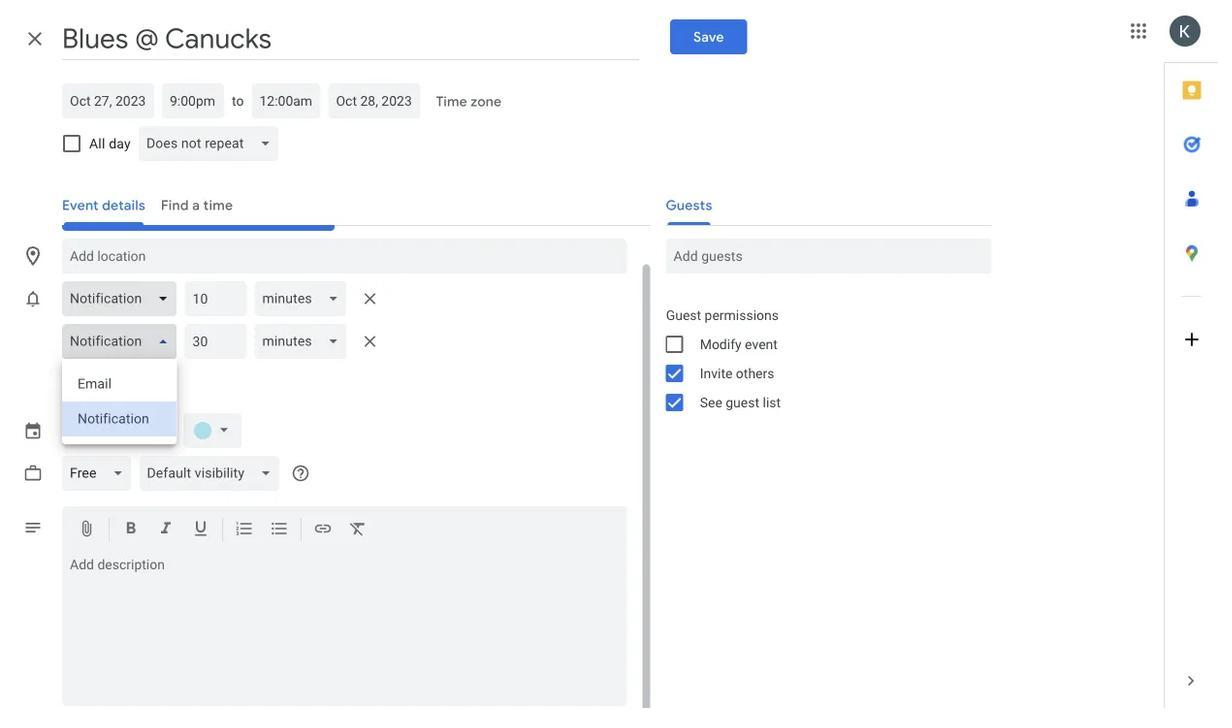 Task type: locate. For each thing, give the bounding box(es) containing it.
guest
[[726, 394, 760, 411]]

Start date text field
[[70, 89, 147, 113]]

None field
[[139, 126, 287, 161], [62, 281, 185, 316], [255, 281, 355, 316], [62, 324, 185, 359], [255, 324, 355, 359], [62, 456, 139, 491], [139, 456, 287, 491], [139, 126, 287, 161], [62, 281, 185, 316], [255, 281, 355, 316], [62, 324, 185, 359], [255, 324, 355, 359], [62, 456, 139, 491], [139, 456, 287, 491]]

zone
[[471, 93, 502, 110]]

numbered list image
[[235, 519, 254, 542]]

italic image
[[156, 519, 176, 542]]

option inside 30 minutes before element
[[62, 367, 177, 402]]

group containing guest permissions
[[651, 301, 992, 417]]

End date text field
[[336, 89, 413, 113]]

1 vertical spatial minutes in advance for notification number field
[[193, 324, 239, 359]]

2 minutes in advance for notification number field from the top
[[193, 324, 239, 359]]

2 option from the top
[[62, 413, 176, 448]]

option
[[62, 367, 177, 402], [62, 413, 176, 448]]

minutes in advance for notification number field up 30 minutes before element
[[193, 281, 239, 316]]

others
[[736, 365, 775, 381]]

tab list
[[1166, 63, 1219, 654]]

Location text field
[[70, 239, 620, 274]]

notification option
[[62, 402, 177, 437]]

1 minutes in advance for notification number field from the top
[[193, 281, 239, 316]]

all day
[[89, 135, 131, 151]]

group
[[651, 301, 992, 417]]

modify event
[[700, 336, 778, 352]]

0 vertical spatial minutes in advance for notification number field
[[193, 281, 239, 316]]

10 minutes before element
[[62, 278, 386, 320]]

1 option from the top
[[62, 367, 177, 402]]

End time text field
[[260, 89, 313, 113]]

minutes in advance for notification number field down 10 minutes before element
[[193, 324, 239, 359]]

Guests text field
[[674, 239, 985, 274]]

time zone
[[436, 93, 502, 110]]

notification
[[92, 378, 166, 394]]

guest
[[666, 307, 702, 323]]

see guest list
[[700, 394, 781, 411]]

invite
[[700, 365, 733, 381]]

minutes in advance for notification number field inside 10 minutes before element
[[193, 281, 239, 316]]

bulleted list image
[[270, 519, 289, 542]]

0 vertical spatial option
[[62, 367, 177, 402]]

Description text field
[[62, 557, 628, 703]]

minutes in advance for notification number field inside 30 minutes before element
[[193, 324, 239, 359]]

list
[[763, 394, 781, 411]]

Minutes in advance for notification number field
[[193, 281, 239, 316], [193, 324, 239, 359]]

add
[[62, 378, 88, 394]]

1 vertical spatial option
[[62, 413, 176, 448]]

Start time text field
[[170, 89, 216, 113]]

notifications element
[[62, 278, 386, 444]]



Task type: describe. For each thing, give the bounding box(es) containing it.
formatting options toolbar
[[62, 507, 628, 554]]

underline image
[[191, 519, 211, 542]]

add notification button
[[54, 363, 174, 410]]

permissions
[[705, 307, 779, 323]]

guest permissions
[[666, 307, 779, 323]]

minutes in advance for notification number field for 10 minutes before element
[[193, 281, 239, 316]]

day
[[109, 135, 131, 151]]

bold image
[[121, 519, 141, 542]]

invite others
[[700, 365, 775, 381]]

to
[[232, 93, 244, 109]]

Title text field
[[62, 17, 640, 60]]

modify
[[700, 336, 742, 352]]

remove formatting image
[[348, 519, 368, 542]]

event
[[745, 336, 778, 352]]

save
[[694, 28, 725, 45]]

minutes in advance for notification number field for 30 minutes before element
[[193, 324, 239, 359]]

30 minutes before element
[[62, 320, 386, 444]]

notification method list box
[[62, 359, 177, 444]]

time zone button
[[428, 84, 510, 119]]

add notification
[[62, 378, 166, 394]]

all
[[89, 135, 105, 151]]

insert link image
[[313, 519, 333, 542]]

see
[[700, 394, 723, 411]]

time
[[436, 93, 468, 110]]

save button
[[671, 19, 748, 54]]



Task type: vqa. For each thing, say whether or not it's contained in the screenshot.
Minutes In Advance For Notification number field
yes



